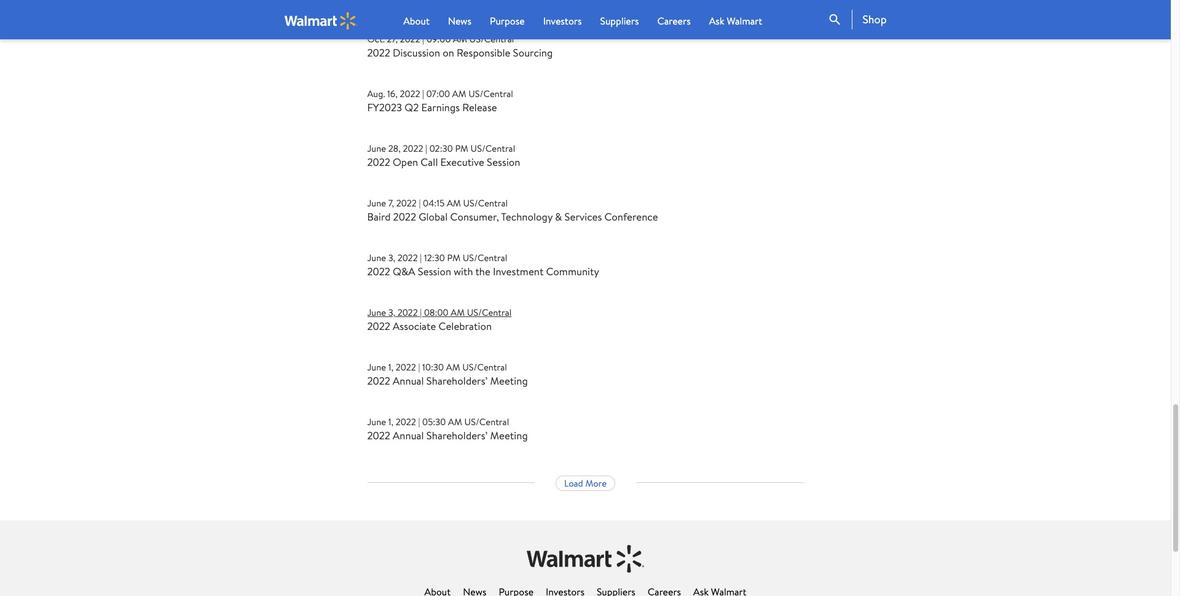 Task type: locate. For each thing, give the bounding box(es) containing it.
2022 annual shareholders' meeting link
[[367, 374, 528, 388], [367, 429, 528, 443]]

2 june from the top
[[367, 197, 386, 210]]

us/central for june 28, 2022 |           02:30 pm           us/central 2022 open call executive session
[[471, 142, 516, 155]]

session right executive
[[487, 155, 521, 169]]

2 shareholders' from the top
[[427, 429, 488, 443]]

1 vertical spatial session
[[418, 264, 451, 278]]

us/central
[[470, 33, 514, 45], [469, 87, 513, 100], [471, 142, 516, 155], [463, 197, 508, 210], [463, 251, 508, 264], [467, 306, 512, 319], [463, 361, 507, 374], [465, 416, 509, 429]]

june inside june 3, 2022 |           08:00 am           us/central 2022 associate celebration
[[367, 306, 386, 319]]

0 vertical spatial meeting
[[490, 374, 528, 388]]

pm right 02:30
[[455, 142, 469, 155]]

june inside june 1, 2022 |           05:30 am           us/central 2022 annual shareholders' meeting
[[367, 416, 386, 429]]

meeting
[[490, 374, 528, 388], [490, 429, 528, 443]]

pm inside june 28, 2022 |           02:30 pm           us/central 2022 open call executive session
[[455, 142, 469, 155]]

us/central for oct. 27, 2022 |           09:00 am           us/central 2022 discussion on responsible sourcing
[[470, 33, 514, 45]]

us/central inside june 28, 2022 |           02:30 pm           us/central 2022 open call executive session
[[471, 142, 516, 155]]

am right 07:00
[[452, 87, 467, 100]]

1 vertical spatial 2022 annual shareholders' meeting link
[[367, 429, 528, 443]]

5 june from the top
[[367, 361, 386, 374]]

2 3, from the top
[[388, 306, 395, 319]]

| left 04:15
[[419, 197, 421, 210]]

june for june 3, 2022 |           08:00 am           us/central 2022 associate celebration
[[367, 306, 386, 319]]

2022 discussion on responsible sourcing link
[[367, 45, 553, 60]]

june for june 1, 2022 |           10:30 am           us/central 2022 annual shareholders' meeting
[[367, 361, 386, 374]]

| inside june 7, 2022 |           04:15 am           us/central baird 2022 global consumer, technology & services conference
[[419, 197, 421, 210]]

| left 02:30
[[426, 142, 427, 155]]

release
[[463, 100, 497, 114]]

04:15
[[423, 197, 445, 210]]

june inside june 28, 2022 |           02:30 pm           us/central 2022 open call executive session
[[367, 142, 386, 155]]

2022
[[400, 33, 420, 45], [367, 45, 390, 60], [400, 87, 420, 100], [403, 142, 423, 155], [367, 155, 390, 169], [396, 197, 417, 210], [393, 210, 416, 224], [398, 251, 418, 264], [367, 264, 390, 278], [398, 306, 418, 319], [367, 319, 390, 333], [396, 361, 416, 374], [367, 374, 390, 388], [396, 416, 416, 429], [367, 429, 390, 443]]

am inside aug. 16, 2022 |           07:00 am           us/central fy2023 q2 earnings release
[[452, 87, 467, 100]]

us/central inside june 3, 2022 |           12:30 pm           us/central 2022 q&a session with the investment community
[[463, 251, 508, 264]]

am for june 1, 2022 |           10:30 am           us/central 2022 annual shareholders' meeting
[[446, 361, 460, 374]]

load
[[564, 477, 583, 490]]

june 1, 2022 |           10:30 am           us/central 2022 annual shareholders' meeting
[[367, 361, 528, 388]]

the
[[476, 264, 491, 278]]

purpose
[[490, 14, 525, 28]]

1 1, from the top
[[388, 361, 394, 374]]

28,
[[388, 142, 401, 155]]

| left 07:00
[[423, 87, 424, 100]]

session left with at the left of the page
[[418, 264, 451, 278]]

earnings
[[422, 100, 460, 114]]

us/central inside oct. 27, 2022 |           09:00 am           us/central 2022 discussion on responsible sourcing
[[470, 33, 514, 45]]

0 vertical spatial 3,
[[388, 251, 395, 264]]

4 june from the top
[[367, 306, 386, 319]]

session inside june 3, 2022 |           12:30 pm           us/central 2022 q&a session with the investment community
[[418, 264, 451, 278]]

1 horizontal spatial session
[[487, 155, 521, 169]]

oct.
[[367, 33, 385, 45]]

| left 05:30
[[418, 416, 420, 429]]

us/central inside aug. 16, 2022 |           07:00 am           us/central fy2023 q2 earnings release
[[469, 87, 513, 100]]

2022 annual shareholders' meeting link down june 1, 2022 |           10:30 am           us/central 2022 annual shareholders' meeting on the bottom
[[367, 429, 528, 443]]

0 vertical spatial pm
[[455, 142, 469, 155]]

session
[[487, 155, 521, 169], [418, 264, 451, 278]]

0 vertical spatial session
[[487, 155, 521, 169]]

am for june 1, 2022 |           05:30 am           us/central 2022 annual shareholders' meeting
[[448, 416, 462, 429]]

shareholders'
[[427, 374, 488, 388], [427, 429, 488, 443]]

june left the 28,
[[367, 142, 386, 155]]

ask
[[709, 14, 725, 28]]

investment
[[493, 264, 544, 278]]

baird 2022 global consumer, technology & services conference link
[[367, 210, 658, 224]]

suppliers
[[601, 14, 639, 28]]

| left 09:00
[[423, 33, 425, 45]]

2 1, from the top
[[388, 416, 394, 429]]

| inside june 1, 2022 |           05:30 am           us/central 2022 annual shareholders' meeting
[[418, 416, 420, 429]]

meeting inside june 1, 2022 |           05:30 am           us/central 2022 annual shareholders' meeting
[[490, 429, 528, 443]]

about button
[[403, 14, 430, 28]]

1 vertical spatial annual
[[393, 429, 424, 443]]

news
[[448, 14, 472, 28]]

technology
[[501, 210, 553, 224]]

am for aug. 16, 2022 |           07:00 am           us/central fy2023 q2 earnings release
[[452, 87, 467, 100]]

meeting for june 1, 2022 |           05:30 am           us/central 2022 annual shareholders' meeting
[[490, 429, 528, 443]]

june left 7,
[[367, 197, 386, 210]]

june left q&a
[[367, 251, 386, 264]]

|
[[423, 33, 425, 45], [423, 87, 424, 100], [426, 142, 427, 155], [419, 197, 421, 210], [420, 251, 422, 264], [420, 306, 422, 319], [418, 361, 420, 374], [418, 416, 420, 429]]

1 3, from the top
[[388, 251, 395, 264]]

| inside june 1, 2022 |           10:30 am           us/central 2022 annual shareholders' meeting
[[418, 361, 420, 374]]

am right 05:30
[[448, 416, 462, 429]]

am
[[453, 33, 467, 45], [452, 87, 467, 100], [447, 197, 461, 210], [451, 306, 465, 319], [446, 361, 460, 374], [448, 416, 462, 429]]

annual inside june 1, 2022 |           10:30 am           us/central 2022 annual shareholders' meeting
[[393, 374, 424, 388]]

am inside june 1, 2022 |           05:30 am           us/central 2022 annual shareholders' meeting
[[448, 416, 462, 429]]

1 shareholders' from the top
[[427, 374, 488, 388]]

pm right "12:30"
[[447, 251, 461, 264]]

2022 annual shareholders' meeting link up 05:30
[[367, 374, 528, 388]]

am inside june 3, 2022 |           08:00 am           us/central 2022 associate celebration
[[451, 306, 465, 319]]

june 3, 2022 |           12:30 pm           us/central 2022 q&a session with the investment community
[[367, 251, 600, 278]]

27,
[[387, 33, 398, 45]]

aug. 16, 2022 |           07:00 am           us/central fy2023 q2 earnings release
[[367, 87, 513, 114]]

0 vertical spatial 1,
[[388, 361, 394, 374]]

1,
[[388, 361, 394, 374], [388, 416, 394, 429]]

community
[[546, 264, 600, 278]]

us/central inside june 1, 2022 |           10:30 am           us/central 2022 annual shareholders' meeting
[[463, 361, 507, 374]]

pm inside june 3, 2022 |           12:30 pm           us/central 2022 q&a session with the investment community
[[447, 251, 461, 264]]

june inside june 1, 2022 |           10:30 am           us/central 2022 annual shareholders' meeting
[[367, 361, 386, 374]]

june 7, 2022 |           04:15 am           us/central baird 2022 global consumer, technology & services conference
[[367, 197, 658, 224]]

07:00
[[427, 87, 450, 100]]

global
[[419, 210, 448, 224]]

am inside june 1, 2022 |           10:30 am           us/central 2022 annual shareholders' meeting
[[446, 361, 460, 374]]

am down news
[[453, 33, 467, 45]]

baird
[[367, 210, 391, 224]]

1, inside june 1, 2022 |           10:30 am           us/central 2022 annual shareholders' meeting
[[388, 361, 394, 374]]

1 june from the top
[[367, 142, 386, 155]]

| inside june 3, 2022 |           08:00 am           us/central 2022 associate celebration
[[420, 306, 422, 319]]

3 june from the top
[[367, 251, 386, 264]]

1, left 10:30
[[388, 361, 394, 374]]

| inside june 28, 2022 |           02:30 pm           us/central 2022 open call executive session
[[426, 142, 427, 155]]

annual for june 1, 2022 |           10:30 am           us/central 2022 annual shareholders' meeting
[[393, 374, 424, 388]]

1 vertical spatial 3,
[[388, 306, 395, 319]]

3, inside june 3, 2022 |           08:00 am           us/central 2022 associate celebration
[[388, 306, 395, 319]]

june left 10:30
[[367, 361, 386, 374]]

1 meeting from the top
[[490, 374, 528, 388]]

us/central inside june 3, 2022 |           08:00 am           us/central 2022 associate celebration
[[467, 306, 512, 319]]

| left 10:30
[[418, 361, 420, 374]]

7,
[[388, 197, 394, 210]]

1 vertical spatial 1,
[[388, 416, 394, 429]]

1 vertical spatial meeting
[[490, 429, 528, 443]]

june left associate
[[367, 306, 386, 319]]

june
[[367, 142, 386, 155], [367, 197, 386, 210], [367, 251, 386, 264], [367, 306, 386, 319], [367, 361, 386, 374], [367, 416, 386, 429]]

responsible
[[457, 45, 511, 60]]

june inside june 7, 2022 |           04:15 am           us/central baird 2022 global consumer, technology & services conference
[[367, 197, 386, 210]]

am right 08:00
[[451, 306, 465, 319]]

annual
[[393, 374, 424, 388], [393, 429, 424, 443]]

| for june 7, 2022 |           04:15 am           us/central baird 2022 global consumer, technology & services conference
[[419, 197, 421, 210]]

1, left 05:30
[[388, 416, 394, 429]]

pm
[[455, 142, 469, 155], [447, 251, 461, 264]]

shop link
[[853, 10, 887, 30]]

| inside aug. 16, 2022 |           07:00 am           us/central fy2023 q2 earnings release
[[423, 87, 424, 100]]

0 horizontal spatial session
[[418, 264, 451, 278]]

1, inside june 1, 2022 |           05:30 am           us/central 2022 annual shareholders' meeting
[[388, 416, 394, 429]]

walmart logo dark image
[[527, 545, 644, 573]]

6 june from the top
[[367, 416, 386, 429]]

careers
[[658, 14, 691, 28]]

1 annual from the top
[[393, 374, 424, 388]]

16,
[[387, 87, 398, 100]]

2 2022 annual shareholders' meeting link from the top
[[367, 429, 528, 443]]

am right 10:30
[[446, 361, 460, 374]]

| for june 28, 2022 |           02:30 pm           us/central 2022 open call executive session
[[426, 142, 427, 155]]

oct. 27, 2022 |           09:00 am           us/central 2022 discussion on responsible sourcing
[[367, 33, 553, 60]]

| left 08:00
[[420, 306, 422, 319]]

june left 05:30
[[367, 416, 386, 429]]

| for june 1, 2022 |           05:30 am           us/central 2022 annual shareholders' meeting
[[418, 416, 420, 429]]

june inside june 3, 2022 |           12:30 pm           us/central 2022 q&a session with the investment community
[[367, 251, 386, 264]]

celebration
[[439, 319, 492, 333]]

june 3, 2022 |           08:00 am           us/central 2022 associate celebration
[[367, 306, 512, 333]]

1 2022 annual shareholders' meeting link from the top
[[367, 374, 528, 388]]

2022 annual shareholders' meeting link for june 1, 2022 |           05:30 am           us/central 2022 annual shareholders' meeting
[[367, 429, 528, 443]]

0 vertical spatial shareholders'
[[427, 374, 488, 388]]

3, down q&a
[[388, 306, 395, 319]]

09:00
[[427, 33, 451, 45]]

am inside june 7, 2022 |           04:15 am           us/central baird 2022 global consumer, technology & services conference
[[447, 197, 461, 210]]

news button
[[448, 14, 472, 28]]

annual inside june 1, 2022 |           05:30 am           us/central 2022 annual shareholders' meeting
[[393, 429, 424, 443]]

| inside june 3, 2022 |           12:30 pm           us/central 2022 q&a session with the investment community
[[420, 251, 422, 264]]

us/central inside june 1, 2022 |           05:30 am           us/central 2022 annual shareholders' meeting
[[465, 416, 509, 429]]

2 annual from the top
[[393, 429, 424, 443]]

&
[[555, 210, 562, 224]]

meeting inside june 1, 2022 |           10:30 am           us/central 2022 annual shareholders' meeting
[[490, 374, 528, 388]]

am right 04:15
[[447, 197, 461, 210]]

us/central inside june 7, 2022 |           04:15 am           us/central baird 2022 global consumer, technology & services conference
[[463, 197, 508, 210]]

| inside oct. 27, 2022 |           09:00 am           us/central 2022 discussion on responsible sourcing
[[423, 33, 425, 45]]

1 vertical spatial pm
[[447, 251, 461, 264]]

| left "12:30"
[[420, 251, 422, 264]]

shareholders' inside june 1, 2022 |           10:30 am           us/central 2022 annual shareholders' meeting
[[427, 374, 488, 388]]

us/central for june 1, 2022 |           05:30 am           us/central 2022 annual shareholders' meeting
[[465, 416, 509, 429]]

am for june 7, 2022 |           04:15 am           us/central baird 2022 global consumer, technology & services conference
[[447, 197, 461, 210]]

2 meeting from the top
[[490, 429, 528, 443]]

3,
[[388, 251, 395, 264], [388, 306, 395, 319]]

load more
[[564, 477, 607, 490]]

1 vertical spatial shareholders'
[[427, 429, 488, 443]]

3, inside june 3, 2022 |           12:30 pm           us/central 2022 q&a session with the investment community
[[388, 251, 395, 264]]

am inside oct. 27, 2022 |           09:00 am           us/central 2022 discussion on responsible sourcing
[[453, 33, 467, 45]]

0 vertical spatial annual
[[393, 374, 424, 388]]

| for june 3, 2022 |           12:30 pm           us/central 2022 q&a session with the investment community
[[420, 251, 422, 264]]

shareholders' inside june 1, 2022 |           05:30 am           us/central 2022 annual shareholders' meeting
[[427, 429, 488, 443]]

0 vertical spatial 2022 annual shareholders' meeting link
[[367, 374, 528, 388]]

us/central for june 3, 2022 |           12:30 pm           us/central 2022 q&a session with the investment community
[[463, 251, 508, 264]]

3, left "12:30"
[[388, 251, 395, 264]]



Task type: describe. For each thing, give the bounding box(es) containing it.
services
[[565, 210, 602, 224]]

aug.
[[367, 87, 385, 100]]

purpose button
[[490, 14, 525, 28]]

2022 associate celebration link
[[367, 319, 492, 333]]

june for june 7, 2022 |           04:15 am           us/central baird 2022 global consumer, technology & services conference
[[367, 197, 386, 210]]

02:30
[[430, 142, 453, 155]]

1, for june 1, 2022 |           05:30 am           us/central 2022 annual shareholders' meeting
[[388, 416, 394, 429]]

| for aug. 16, 2022 |           07:00 am           us/central fy2023 q2 earnings release
[[423, 87, 424, 100]]

us/central for june 7, 2022 |           04:15 am           us/central baird 2022 global consumer, technology & services conference
[[463, 197, 508, 210]]

q2
[[405, 100, 419, 114]]

careers link
[[658, 14, 691, 28]]

| for june 1, 2022 |           10:30 am           us/central 2022 annual shareholders' meeting
[[418, 361, 420, 374]]

shareholders' for june 1, 2022 |           05:30 am           us/central 2022 annual shareholders' meeting
[[427, 429, 488, 443]]

call
[[421, 155, 438, 169]]

executive
[[441, 155, 485, 169]]

discussion
[[393, 45, 440, 60]]

3, for q&a
[[388, 251, 395, 264]]

pm for executive
[[455, 142, 469, 155]]

june 28, 2022 |           02:30 pm           us/central 2022 open call executive session
[[367, 142, 521, 169]]

home image
[[284, 12, 357, 29]]

on
[[443, 45, 454, 60]]

am for june 3, 2022 |           08:00 am           us/central 2022 associate celebration
[[451, 306, 465, 319]]

load more button
[[556, 476, 616, 491]]

ask walmart link
[[709, 14, 763, 28]]

2022 inside aug. 16, 2022 |           07:00 am           us/central fy2023 q2 earnings release
[[400, 87, 420, 100]]

session inside june 28, 2022 |           02:30 pm           us/central 2022 open call executive session
[[487, 155, 521, 169]]

fy2023
[[367, 100, 402, 114]]

associate
[[393, 319, 436, 333]]

10:30
[[423, 361, 444, 374]]

05:30
[[423, 416, 446, 429]]

investors
[[543, 14, 582, 28]]

with
[[454, 264, 473, 278]]

fy2023 q2 earnings release link
[[367, 100, 497, 114]]

2022 q&a session with the investment community link
[[367, 264, 600, 278]]

| for june 3, 2022 |           08:00 am           us/central 2022 associate celebration
[[420, 306, 422, 319]]

q&a
[[393, 264, 415, 278]]

us/central for june 1, 2022 |           10:30 am           us/central 2022 annual shareholders' meeting
[[463, 361, 507, 374]]

| for oct. 27, 2022 |           09:00 am           us/central 2022 discussion on responsible sourcing
[[423, 33, 425, 45]]

shop
[[863, 12, 887, 27]]

12:30
[[424, 251, 445, 264]]

about
[[403, 14, 430, 28]]

june for june 1, 2022 |           05:30 am           us/central 2022 annual shareholders' meeting
[[367, 416, 386, 429]]

open
[[393, 155, 418, 169]]

search
[[828, 12, 843, 27]]

suppliers button
[[601, 14, 639, 28]]

1, for june 1, 2022 |           10:30 am           us/central 2022 annual shareholders' meeting
[[388, 361, 394, 374]]

conference
[[605, 210, 658, 224]]

meeting for june 1, 2022 |           10:30 am           us/central 2022 annual shareholders' meeting
[[490, 374, 528, 388]]

pm for with
[[447, 251, 461, 264]]

more
[[586, 477, 607, 490]]

us/central for aug. 16, 2022 |           07:00 am           us/central fy2023 q2 earnings release
[[469, 87, 513, 100]]

ask walmart
[[709, 14, 763, 28]]

walmart
[[727, 14, 763, 28]]

june 1, 2022 |           05:30 am           us/central 2022 annual shareholders' meeting
[[367, 416, 528, 443]]

annual for june 1, 2022 |           05:30 am           us/central 2022 annual shareholders' meeting
[[393, 429, 424, 443]]

2022 annual shareholders' meeting link for june 1, 2022 |           10:30 am           us/central 2022 annual shareholders' meeting
[[367, 374, 528, 388]]

june for june 3, 2022 |           12:30 pm           us/central 2022 q&a session with the investment community
[[367, 251, 386, 264]]

investors button
[[543, 14, 582, 28]]

08:00
[[424, 306, 449, 319]]

us/central for june 3, 2022 |           08:00 am           us/central 2022 associate celebration
[[467, 306, 512, 319]]

sourcing
[[513, 45, 553, 60]]

shareholders' for june 1, 2022 |           10:30 am           us/central 2022 annual shareholders' meeting
[[427, 374, 488, 388]]

june for june 28, 2022 |           02:30 pm           us/central 2022 open call executive session
[[367, 142, 386, 155]]

am for oct. 27, 2022 |           09:00 am           us/central 2022 discussion on responsible sourcing
[[453, 33, 467, 45]]

3, for associate
[[388, 306, 395, 319]]

consumer,
[[450, 210, 499, 224]]

2022 open call executive session link
[[367, 155, 521, 169]]



Task type: vqa. For each thing, say whether or not it's contained in the screenshot.
the top Retail
no



